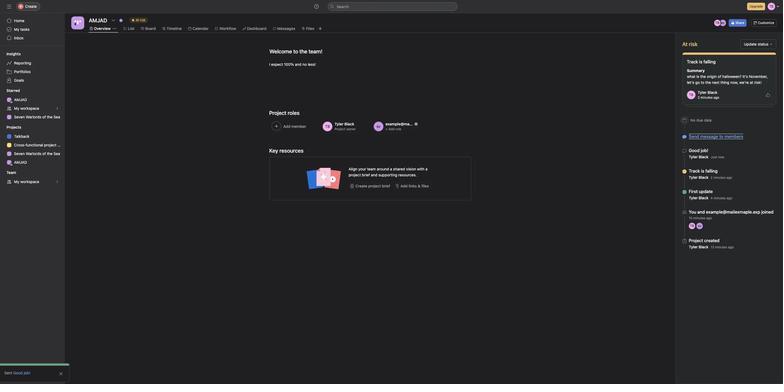 Task type: locate. For each thing, give the bounding box(es) containing it.
2 vertical spatial project
[[369, 184, 381, 189]]

reporting link
[[3, 59, 62, 68]]

amjad inside starred 'element'
[[14, 98, 27, 102]]

0 vertical spatial brief
[[362, 173, 370, 178]]

1 workspace from the top
[[20, 106, 39, 111]]

messages
[[277, 26, 296, 31]]

timeline link
[[162, 26, 182, 32]]

0 vertical spatial seven warlords of the sea
[[14, 115, 60, 119]]

amjad link down goals link
[[3, 96, 62, 104]]

ago inside "project created tyler black 13 minutes ago"
[[729, 246, 734, 250]]

a up supporting
[[390, 167, 392, 172]]

0 vertical spatial seven
[[14, 115, 25, 119]]

track left falling
[[689, 169, 701, 174]]

1 vertical spatial amjad
[[14, 160, 27, 165]]

black inside track is falling tyler black 2 minutes ago
[[699, 175, 709, 180]]

seven inside projects element
[[14, 152, 25, 156]]

1 vertical spatial warlords
[[26, 152, 41, 156]]

0 vertical spatial amjad
[[14, 98, 27, 102]]

is inside summary what is the origin of halloween? it's november, let's go to the next thing now, we're at risk!
[[697, 74, 700, 79]]

workspace inside teams element
[[20, 180, 39, 184]]

the inside starred 'element'
[[47, 115, 53, 119]]

tasks
[[20, 27, 30, 32]]

0 horizontal spatial good job! link
[[13, 371, 30, 376]]

and inside align your team around a shared vision with a project brief and supporting resources.
[[371, 173, 378, 178]]

update
[[699, 189, 713, 194]]

1 horizontal spatial job!
[[701, 148, 709, 153]]

no due date button
[[679, 116, 715, 125]]

2 down the go
[[698, 96, 700, 100]]

the down cross-functional project plan
[[47, 152, 53, 156]]

resources.
[[399, 173, 417, 178]]

0 horizontal spatial add
[[389, 127, 395, 131]]

a
[[390, 167, 392, 172], [426, 167, 428, 172]]

of
[[718, 74, 722, 79], [42, 115, 46, 119], [42, 152, 46, 156]]

2 workspace from the top
[[20, 180, 39, 184]]

1 vertical spatial sea
[[54, 152, 60, 156]]

1 horizontal spatial good job! link
[[689, 148, 709, 153]]

expect
[[271, 62, 283, 67]]

my workspace link inside starred 'element'
[[3, 104, 62, 113]]

0 vertical spatial sea
[[54, 115, 60, 119]]

1 seven warlords of the sea from the top
[[14, 115, 60, 119]]

project inside align your team around a shared vision with a project brief and supporting resources.
[[349, 173, 361, 178]]

Search tasks, projects, and more text field
[[328, 2, 458, 11]]

invite button
[[5, 373, 28, 383]]

seven warlords of the sea link for talkback
[[3, 150, 62, 158]]

tyler black link for first
[[689, 196, 709, 201]]

portfolios
[[14, 69, 31, 74]]

tab actions image
[[113, 27, 116, 30]]

1 horizontal spatial good
[[689, 148, 700, 153]]

is left falling
[[702, 169, 705, 174]]

1 vertical spatial my
[[14, 106, 19, 111]]

1 amjad link from the top
[[3, 96, 62, 104]]

tyler black link down first
[[689, 196, 709, 201]]

1 vertical spatial add
[[401, 184, 408, 189]]

1 vertical spatial seven
[[14, 152, 25, 156]]

hide sidebar image
[[7, 4, 11, 9]]

good job! link right sent
[[13, 371, 30, 376]]

0 vertical spatial good job! link
[[689, 148, 709, 153]]

2 amjad from the top
[[14, 160, 27, 165]]

black inside good job! tyler black just now
[[699, 155, 709, 159]]

and down team
[[371, 173, 378, 178]]

0 horizontal spatial ex
[[698, 224, 702, 228]]

tyler inside good job! tyler black just now
[[689, 155, 698, 159]]

seven warlords of the sea link
[[3, 113, 62, 122], [3, 150, 62, 158]]

of inside starred 'element'
[[42, 115, 46, 119]]

2 my workspace from the top
[[14, 180, 39, 184]]

and right 'you'
[[698, 210, 706, 215]]

latest status update element
[[683, 52, 777, 105]]

customize button
[[752, 19, 777, 27]]

tb down let's
[[690, 93, 694, 97]]

seven inside starred 'element'
[[14, 115, 25, 119]]

ago down next
[[714, 96, 720, 100]]

1 amjad from the top
[[14, 98, 27, 102]]

now
[[719, 155, 725, 159]]

1 vertical spatial my workspace link
[[3, 178, 62, 186]]

0 horizontal spatial job!
[[24, 371, 30, 376]]

talkback
[[14, 134, 29, 139]]

tyler black
[[335, 122, 355, 126]]

ago up you and example@mailexmaple.exp joined button
[[727, 196, 733, 201]]

1 horizontal spatial add
[[401, 184, 408, 189]]

functional
[[26, 143, 43, 148]]

project down team
[[369, 184, 381, 189]]

my down team
[[14, 180, 19, 184]]

1 vertical spatial good job! link
[[13, 371, 30, 376]]

projects button
[[0, 125, 21, 130]]

project down align
[[349, 173, 361, 178]]

0 vertical spatial project
[[44, 143, 56, 148]]

at risk
[[136, 18, 146, 22]]

1 vertical spatial brief
[[382, 184, 391, 189]]

0 horizontal spatial example@mailexmaple.exp
[[386, 122, 434, 126]]

seven warlords of the sea link down "functional" at the left
[[3, 150, 62, 158]]

2 horizontal spatial and
[[698, 210, 706, 215]]

create project brief
[[356, 184, 391, 189]]

team
[[6, 171, 16, 175]]

black inside tyler black 2 minutes ago
[[708, 90, 718, 95]]

tyler black link for project created
[[689, 245, 709, 250]]

2 horizontal spatial project
[[369, 184, 381, 189]]

warlords inside projects element
[[26, 152, 41, 156]]

good job! link down send
[[689, 148, 709, 153]]

black down next
[[708, 90, 718, 95]]

tyler up first
[[689, 175, 698, 180]]

2 vertical spatial of
[[42, 152, 46, 156]]

workspace
[[20, 106, 39, 111], [20, 180, 39, 184]]

1 horizontal spatial example@mailexmaple.exp
[[707, 210, 761, 215]]

a right with
[[426, 167, 428, 172]]

black down track is falling button
[[699, 175, 709, 180]]

2 vertical spatial and
[[698, 210, 706, 215]]

0 vertical spatial and
[[295, 62, 302, 67]]

seven
[[14, 115, 25, 119], [14, 152, 25, 156]]

1 sea from the top
[[54, 115, 60, 119]]

tyler black link for track
[[689, 175, 709, 180]]

1 seven warlords of the sea link from the top
[[3, 113, 62, 122]]

is up the go
[[697, 74, 700, 79]]

1 horizontal spatial create
[[356, 184, 368, 189]]

projects element
[[0, 123, 65, 168]]

2 seven from the top
[[14, 152, 25, 156]]

at risk
[[683, 41, 698, 47]]

of up next
[[718, 74, 722, 79]]

minutes right the 13
[[716, 246, 728, 250]]

0 vertical spatial 2
[[698, 96, 700, 100]]

1 vertical spatial good
[[13, 371, 23, 376]]

cross-functional project plan
[[14, 143, 65, 148]]

black inside "project created tyler black 13 minutes ago"
[[699, 245, 709, 250]]

tyler black link inside latest status update element
[[698, 90, 718, 95]]

example@mailexmaple.exp
[[386, 122, 434, 126], [707, 210, 761, 215]]

seven warlords of the sea link for amjad
[[3, 113, 62, 122]]

sea for talkback
[[54, 152, 60, 156]]

create
[[25, 4, 37, 9], [356, 184, 368, 189]]

starred
[[6, 88, 20, 93]]

add left links
[[401, 184, 408, 189]]

seven warlords of the sea inside starred 'element'
[[14, 115, 60, 119]]

tyler down the go
[[698, 90, 707, 95]]

black down project created
[[699, 245, 709, 250]]

date
[[705, 118, 712, 123]]

sea down the plan
[[54, 152, 60, 156]]

ago right the 13
[[729, 246, 734, 250]]

0 vertical spatial of
[[718, 74, 722, 79]]

track inside track is falling tyler black 2 minutes ago
[[689, 169, 701, 174]]

my workspace down team
[[14, 180, 39, 184]]

my workspace inside teams element
[[14, 180, 39, 184]]

tb
[[716, 21, 720, 25], [690, 93, 694, 97], [691, 224, 695, 228]]

amjad link
[[3, 96, 62, 104], [3, 158, 62, 167]]

sea for amjad
[[54, 115, 60, 119]]

1 vertical spatial tb
[[690, 93, 694, 97]]

dashboard
[[247, 26, 267, 31]]

1 vertical spatial 2
[[711, 176, 713, 180]]

1 vertical spatial example@mailexmaple.exp
[[707, 210, 761, 215]]

show options image
[[111, 18, 116, 22]]

2 seven warlords of the sea from the top
[[14, 152, 60, 156]]

my workspace link down team
[[3, 178, 62, 186]]

add inside dropdown button
[[401, 184, 408, 189]]

black
[[708, 90, 718, 95], [699, 155, 709, 159], [699, 175, 709, 180], [699, 196, 709, 201], [699, 245, 709, 250]]

my workspace link down starred
[[3, 104, 62, 113]]

ago down track is falling button
[[727, 176, 733, 180]]

track inside latest status update element
[[688, 59, 699, 64]]

example@mailexmaple.exp inside you and example@mailexmaple.exp joined 10 minutes ago
[[707, 210, 761, 215]]

you
[[689, 210, 697, 215]]

0 horizontal spatial project
[[44, 143, 56, 148]]

0 horizontal spatial 2
[[698, 96, 700, 100]]

tyler down good job! button
[[689, 155, 698, 159]]

my workspace down starred
[[14, 106, 39, 111]]

seven warlords of the sea down cross-functional project plan
[[14, 152, 60, 156]]

1 vertical spatial of
[[42, 115, 46, 119]]

update status
[[745, 42, 769, 46]]

job! right sent
[[24, 371, 30, 376]]

create for create
[[25, 4, 37, 9]]

tyler black link down project created
[[689, 245, 709, 250]]

brief
[[362, 173, 370, 178], [382, 184, 391, 189]]

workspace for see details, my workspace icon
[[20, 180, 39, 184]]

0 horizontal spatial to
[[701, 80, 705, 85]]

1 vertical spatial to
[[720, 134, 724, 139]]

warlords for amjad
[[26, 115, 41, 119]]

to inside summary what is the origin of halloween? it's november, let's go to the next thing now, we're at risk!
[[701, 80, 705, 85]]

starred element
[[0, 86, 65, 123]]

project inside button
[[369, 184, 381, 189]]

overview link
[[90, 26, 111, 32]]

1 horizontal spatial is
[[702, 169, 705, 174]]

and left 'no'
[[295, 62, 302, 67]]

create inside popup button
[[25, 4, 37, 9]]

less!
[[308, 62, 316, 67]]

2 seven warlords of the sea link from the top
[[3, 150, 62, 158]]

project
[[44, 143, 56, 148], [349, 173, 361, 178], [369, 184, 381, 189]]

track up summary
[[688, 59, 699, 64]]

project
[[335, 127, 346, 131]]

first update tyler black 4 minutes ago
[[689, 189, 733, 201]]

i expect 100% and no less!
[[269, 62, 316, 67]]

warlords for talkback
[[26, 152, 41, 156]]

upgrade button
[[748, 3, 766, 10]]

1 vertical spatial project
[[349, 173, 361, 178]]

tb left share 'button' on the right top of the page
[[716, 21, 720, 25]]

create inside button
[[356, 184, 368, 189]]

minutes inside track is falling tyler black 2 minutes ago
[[714, 176, 726, 180]]

1 horizontal spatial brief
[[382, 184, 391, 189]]

ago right 10
[[707, 216, 713, 221]]

1 vertical spatial seven warlords of the sea link
[[3, 150, 62, 158]]

my left tasks
[[14, 27, 19, 32]]

2 my from the top
[[14, 106, 19, 111]]

1 my from the top
[[14, 27, 19, 32]]

1 vertical spatial create
[[356, 184, 368, 189]]

create up home link
[[25, 4, 37, 9]]

example@mailexmaple.exp down 4
[[707, 210, 761, 215]]

of inside summary what is the origin of halloween? it's november, let's go to the next thing now, we're at risk!
[[718, 74, 722, 79]]

amjad link up teams element
[[3, 158, 62, 167]]

None text field
[[88, 15, 109, 25]]

0 vertical spatial track
[[688, 59, 699, 64]]

my workspace link inside teams element
[[3, 178, 62, 186]]

good down send
[[689, 148, 700, 153]]

0 vertical spatial to
[[701, 80, 705, 85]]

the up talkback link
[[47, 115, 53, 119]]

it's
[[743, 74, 749, 79]]

project left the plan
[[44, 143, 56, 148]]

brief down your
[[362, 173, 370, 178]]

halloween?
[[723, 74, 742, 79]]

tyler black link down track is falling button
[[689, 175, 709, 180]]

0 vertical spatial good
[[689, 148, 700, 153]]

3 my from the top
[[14, 180, 19, 184]]

tb down 10
[[691, 224, 695, 228]]

1 vertical spatial track
[[689, 169, 701, 174]]

tyler black link down good job! button
[[689, 155, 709, 159]]

0 vertical spatial amjad link
[[3, 96, 62, 104]]

2 amjad link from the top
[[3, 158, 62, 167]]

home link
[[3, 16, 62, 25]]

1 vertical spatial seven warlords of the sea
[[14, 152, 60, 156]]

my inside starred 'element'
[[14, 106, 19, 111]]

minutes down next
[[701, 96, 713, 100]]

seven warlords of the sea link up talkback link
[[3, 113, 62, 122]]

seven warlords of the sea inside projects element
[[14, 152, 60, 156]]

minutes right 10
[[694, 216, 706, 221]]

ex up project created
[[698, 224, 702, 228]]

minutes
[[701, 96, 713, 100], [714, 176, 726, 180], [714, 196, 726, 201], [694, 216, 706, 221], [716, 246, 728, 250]]

around
[[377, 167, 389, 172]]

0 vertical spatial seven warlords of the sea link
[[3, 113, 62, 122]]

sea inside starred 'element'
[[54, 115, 60, 119]]

project roles
[[269, 110, 300, 116]]

project created tyler black 13 minutes ago
[[689, 239, 734, 250]]

amjad up team
[[14, 160, 27, 165]]

0 vertical spatial workspace
[[20, 106, 39, 111]]

tyler down first
[[689, 196, 698, 201]]

0 horizontal spatial create
[[25, 4, 37, 9]]

0 vertical spatial example@mailexmaple.exp
[[386, 122, 434, 126]]

starred button
[[0, 88, 20, 94]]

2 down falling
[[711, 176, 713, 180]]

0 horizontal spatial good
[[13, 371, 23, 376]]

my workspace inside starred 'element'
[[14, 106, 39, 111]]

track
[[688, 59, 699, 64], [689, 169, 701, 174]]

1 vertical spatial is
[[702, 169, 705, 174]]

supporting
[[379, 173, 398, 178]]

1 vertical spatial workspace
[[20, 180, 39, 184]]

sea inside projects element
[[54, 152, 60, 156]]

sea down see details, my workspace image
[[54, 115, 60, 119]]

workflow
[[220, 26, 236, 31]]

the
[[701, 74, 707, 79], [706, 80, 712, 85], [47, 115, 53, 119], [47, 152, 53, 156]]

black down good job! button
[[699, 155, 709, 159]]

2 vertical spatial my
[[14, 180, 19, 184]]

1 vertical spatial my workspace
[[14, 180, 39, 184]]

2 inside tyler black 2 minutes ago
[[698, 96, 700, 100]]

of inside projects element
[[42, 152, 46, 156]]

0 likes. click to like this task image
[[766, 93, 771, 97]]

good job! link
[[689, 148, 709, 153], [13, 371, 30, 376]]

is inside track is falling tyler black 2 minutes ago
[[702, 169, 705, 174]]

good right sent
[[13, 371, 23, 376]]

amjad down starred
[[14, 98, 27, 102]]

inbox
[[14, 36, 24, 40]]

board link
[[141, 26, 156, 32]]

add member
[[283, 124, 306, 129]]

my inside teams element
[[14, 180, 19, 184]]

minutes inside tyler black 2 minutes ago
[[701, 96, 713, 100]]

0 horizontal spatial a
[[390, 167, 392, 172]]

seven warlords of the sea for talkback
[[14, 152, 60, 156]]

black down the update
[[699, 196, 709, 201]]

1 horizontal spatial a
[[426, 167, 428, 172]]

of down cross-functional project plan
[[42, 152, 46, 156]]

1 horizontal spatial 2
[[711, 176, 713, 180]]

minutes inside first update tyler black 4 minutes ago
[[714, 196, 726, 201]]

2 sea from the top
[[54, 152, 60, 156]]

to right message
[[720, 134, 724, 139]]

1 horizontal spatial project
[[349, 173, 361, 178]]

minutes inside you and example@mailexmaple.exp joined 10 minutes ago
[[694, 216, 706, 221]]

add member button
[[269, 119, 318, 134]]

seven up projects
[[14, 115, 25, 119]]

0 vertical spatial my workspace link
[[3, 104, 62, 113]]

0 vertical spatial is
[[697, 74, 700, 79]]

ex left share 'button' on the right top of the page
[[722, 21, 725, 25]]

1 vertical spatial amjad link
[[3, 158, 62, 167]]

key resources
[[269, 148, 304, 154]]

+
[[386, 127, 388, 131]]

thing
[[721, 80, 730, 85]]

1 my workspace link from the top
[[3, 104, 62, 113]]

workspace inside starred 'element'
[[20, 106, 39, 111]]

1 seven from the top
[[14, 115, 25, 119]]

my workspace
[[14, 106, 39, 111], [14, 180, 39, 184]]

home
[[14, 18, 24, 23]]

1 my workspace from the top
[[14, 106, 39, 111]]

0 vertical spatial my
[[14, 27, 19, 32]]

job! down message
[[701, 148, 709, 153]]

2 my workspace link from the top
[[3, 178, 62, 186]]

and inside you and example@mailexmaple.exp joined 10 minutes ago
[[698, 210, 706, 215]]

warlords down cross-functional project plan link
[[26, 152, 41, 156]]

add tab image
[[318, 26, 323, 31]]

to right the go
[[701, 80, 705, 85]]

2 warlords from the top
[[26, 152, 41, 156]]

tyler down project created
[[689, 245, 698, 250]]

team button
[[0, 170, 16, 176]]

of up talkback link
[[42, 115, 46, 119]]

0 vertical spatial my workspace
[[14, 106, 39, 111]]

tyler black link down next
[[698, 90, 718, 95]]

seven down cross- on the left
[[14, 152, 25, 156]]

0 vertical spatial job!
[[701, 148, 709, 153]]

falling
[[706, 169, 718, 174]]

0 horizontal spatial brief
[[362, 173, 370, 178]]

brief down supporting
[[382, 184, 391, 189]]

talkback link
[[3, 132, 62, 141]]

create down your
[[356, 184, 368, 189]]

&
[[418, 184, 421, 189]]

minutes down falling
[[714, 176, 726, 180]]

teams element
[[0, 168, 65, 188]]

1 vertical spatial and
[[371, 173, 378, 178]]

my down starred
[[14, 106, 19, 111]]

add right '+'
[[389, 127, 395, 131]]

1 horizontal spatial ex
[[722, 21, 725, 25]]

0 vertical spatial create
[[25, 4, 37, 9]]

0 vertical spatial warlords
[[26, 115, 41, 119]]

warlords up talkback link
[[26, 115, 41, 119]]

tyler black link for good
[[689, 155, 709, 159]]

track is falling
[[688, 59, 716, 64]]

1 warlords from the top
[[26, 115, 41, 119]]

warlords inside starred 'element'
[[26, 115, 41, 119]]

0 horizontal spatial is
[[697, 74, 700, 79]]

my workspace link for see details, my workspace icon
[[3, 178, 62, 186]]

minutes right 4
[[714, 196, 726, 201]]

update
[[745, 42, 757, 46]]

example@mailexmaple.exp up "role"
[[386, 122, 434, 126]]

seven warlords of the sea up talkback link
[[14, 115, 60, 119]]

board image
[[75, 20, 81, 26]]

i
[[269, 62, 270, 67]]

1 horizontal spatial and
[[371, 173, 378, 178]]



Task type: describe. For each thing, give the bounding box(es) containing it.
dashboard link
[[243, 26, 267, 32]]

Project description title text field
[[266, 46, 324, 57]]

upgrade
[[750, 4, 763, 8]]

workspace for see details, my workspace image
[[20, 106, 39, 111]]

of for talkback
[[42, 152, 46, 156]]

tyler inside tyler black 2 minutes ago
[[698, 90, 707, 95]]

goals link
[[3, 76, 62, 85]]

my workspace link for see details, my workspace image
[[3, 104, 62, 113]]

calendar
[[193, 26, 209, 31]]

create button
[[16, 2, 40, 11]]

insights button
[[0, 51, 21, 57]]

align
[[349, 167, 358, 172]]

track for track is falling tyler black 2 minutes ago
[[689, 169, 701, 174]]

now,
[[731, 80, 739, 85]]

my inside global element
[[14, 27, 19, 32]]

tyler inside first update tyler black 4 minutes ago
[[689, 196, 698, 201]]

tb inside latest status update element
[[690, 93, 694, 97]]

good inside good job! tyler black just now
[[689, 148, 700, 153]]

add links & files button
[[394, 182, 431, 191]]

members
[[725, 134, 744, 139]]

brief inside align your team around a shared vision with a project brief and supporting resources.
[[362, 173, 370, 178]]

we're
[[740, 80, 749, 85]]

2 a from the left
[[426, 167, 428, 172]]

no due date
[[691, 118, 712, 123]]

see details, my workspace image
[[56, 181, 59, 184]]

your
[[359, 167, 366, 172]]

ago inside first update tyler black 4 minutes ago
[[727, 196, 733, 201]]

risk!
[[755, 80, 762, 85]]

inbox link
[[3, 34, 62, 42]]

cross-functional project plan link
[[3, 141, 65, 150]]

invite
[[15, 375, 25, 380]]

role
[[396, 127, 402, 131]]

what
[[688, 74, 696, 79]]

insights
[[6, 52, 21, 56]]

0 horizontal spatial and
[[295, 62, 302, 67]]

my workspace for see details, my workspace icon
[[14, 180, 39, 184]]

history image
[[315, 4, 319, 9]]

timeline
[[167, 26, 182, 31]]

shared
[[393, 167, 405, 172]]

joined
[[762, 210, 774, 215]]

global element
[[0, 13, 65, 46]]

brief inside button
[[382, 184, 391, 189]]

you and example@mailexmaple.exp joined button
[[689, 210, 774, 215]]

at
[[136, 18, 139, 22]]

my tasks link
[[3, 25, 62, 34]]

4
[[711, 196, 713, 201]]

tyler inside track is falling tyler black 2 minutes ago
[[689, 175, 698, 180]]

reporting
[[14, 61, 31, 65]]

close image
[[59, 372, 63, 377]]

good job! link inside button
[[689, 148, 709, 153]]

first update button
[[689, 189, 733, 195]]

amjad inside projects element
[[14, 160, 27, 165]]

calendar link
[[188, 26, 209, 32]]

0 vertical spatial tb
[[716, 21, 720, 25]]

my workspace for see details, my workspace image
[[14, 106, 39, 111]]

+ add role
[[386, 127, 402, 131]]

send message to members
[[689, 134, 744, 139]]

2 inside track is falling tyler black 2 minutes ago
[[711, 176, 713, 180]]

the inside projects element
[[47, 152, 53, 156]]

see details, my workspace image
[[56, 107, 59, 110]]

1 vertical spatial job!
[[24, 371, 30, 376]]

owner
[[347, 127, 356, 131]]

due
[[697, 118, 704, 123]]

first
[[689, 189, 698, 194]]

status
[[758, 42, 769, 46]]

sent good job!
[[4, 371, 30, 376]]

0 vertical spatial add
[[389, 127, 395, 131]]

is falling
[[700, 59, 716, 64]]

portfolios link
[[3, 68, 62, 76]]

seven warlords of the sea for amjad
[[14, 115, 60, 119]]

seven for amjad
[[14, 115, 25, 119]]

next
[[713, 80, 720, 85]]

risk
[[140, 18, 146, 22]]

project created
[[689, 239, 720, 244]]

remove from starred image
[[119, 18, 123, 22]]

links
[[409, 184, 417, 189]]

amjad link inside starred 'element'
[[3, 96, 62, 104]]

at
[[751, 80, 754, 85]]

track is falling tyler black 2 minutes ago
[[689, 169, 733, 180]]

just
[[711, 155, 718, 159]]

tyler inside "project created tyler black 13 minutes ago"
[[689, 245, 698, 250]]

13
[[711, 246, 715, 250]]

amjad link inside projects element
[[3, 158, 62, 167]]

no
[[303, 62, 307, 67]]

update status button
[[741, 39, 777, 49]]

summary
[[688, 68, 705, 73]]

the left origin
[[701, 74, 707, 79]]

1 a from the left
[[390, 167, 392, 172]]

job! inside good job! tyler black just now
[[701, 148, 709, 153]]

the down origin
[[706, 80, 712, 85]]

good job! button
[[689, 148, 725, 154]]

insights element
[[0, 49, 65, 86]]

add links & files
[[401, 184, 429, 189]]

0 vertical spatial ex
[[722, 21, 725, 25]]

my for see details, my workspace icon
[[14, 180, 19, 184]]

of for amjad
[[42, 115, 46, 119]]

2 vertical spatial tb
[[691, 224, 695, 228]]

messages link
[[273, 26, 296, 32]]

seven for talkback
[[14, 152, 25, 156]]

my for see details, my workspace image
[[14, 106, 19, 111]]

projects
[[6, 125, 21, 130]]

plan
[[57, 143, 65, 148]]

ago inside track is falling tyler black 2 minutes ago
[[727, 176, 733, 180]]

minutes inside "project created tyler black 13 minutes ago"
[[716, 246, 728, 250]]

list
[[128, 26, 135, 31]]

track for track is falling
[[688, 59, 699, 64]]

summary what is the origin of halloween? it's november, let's go to the next thing now, we're at risk!
[[688, 68, 769, 85]]

no
[[691, 118, 696, 123]]

ago inside you and example@mailexmaple.exp joined 10 minutes ago
[[707, 216, 713, 221]]

ago inside tyler black 2 minutes ago
[[714, 96, 720, 100]]

1 horizontal spatial to
[[720, 134, 724, 139]]

november,
[[750, 74, 768, 79]]

create for create project brief
[[356, 184, 368, 189]]

cross-
[[14, 143, 26, 148]]

share button
[[729, 19, 747, 27]]

1 vertical spatial ex
[[698, 224, 702, 228]]

you and example@mailexmaple.exp joined 10 minutes ago
[[689, 210, 774, 221]]

team
[[367, 167, 376, 172]]

black inside first update tyler black 4 minutes ago
[[699, 196, 709, 201]]

at risk button
[[127, 16, 150, 24]]

track is falling button
[[689, 169, 733, 174]]



Task type: vqa. For each thing, say whether or not it's contained in the screenshot.
third Task name text field from the top
no



